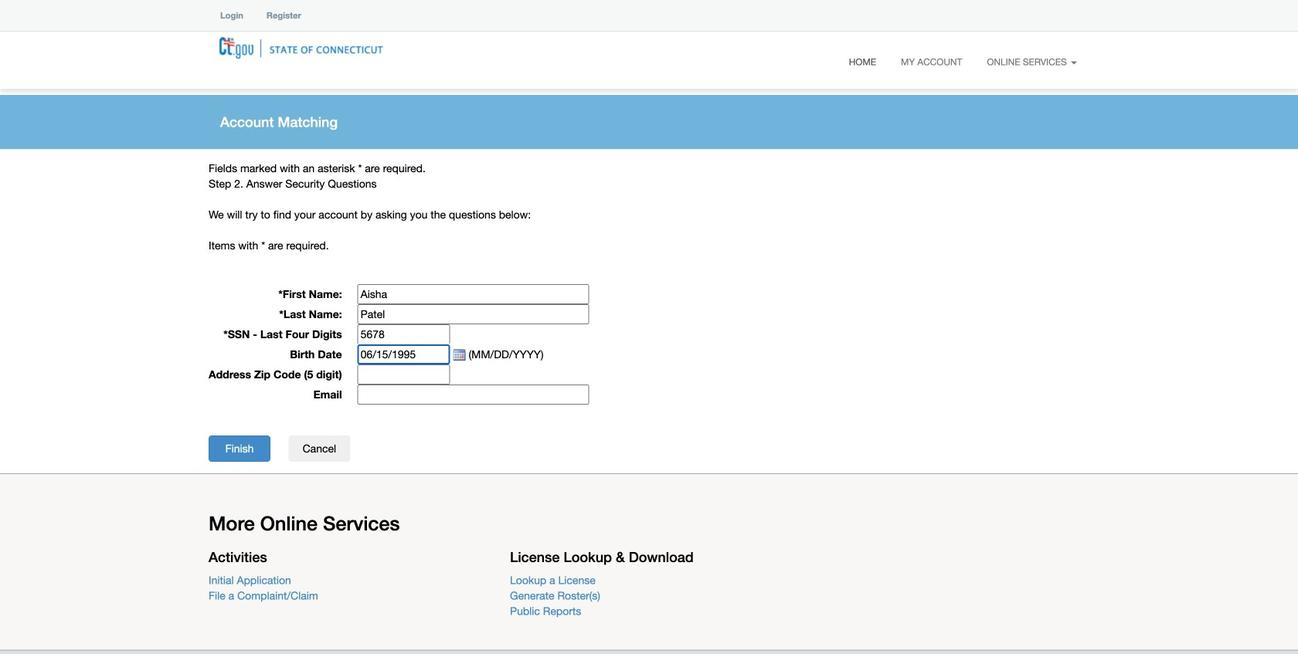 Task type: vqa. For each thing, say whether or not it's contained in the screenshot.
Close Window icon
no



Task type: locate. For each thing, give the bounding box(es) containing it.
None submit
[[209, 436, 270, 462], [289, 436, 350, 462], [209, 436, 270, 462], [289, 436, 350, 462]]

None text field
[[358, 284, 589, 304], [358, 324, 450, 345], [358, 345, 450, 365], [358, 365, 450, 385], [358, 385, 589, 405], [358, 284, 589, 304], [358, 324, 450, 345], [358, 345, 450, 365], [358, 365, 450, 385], [358, 385, 589, 405]]

None text field
[[358, 304, 589, 324]]

None image field
[[450, 349, 466, 362]]

<b><center>state of connecticut<br>
 online elicense website</center></b> image
[[209, 35, 393, 60]]



